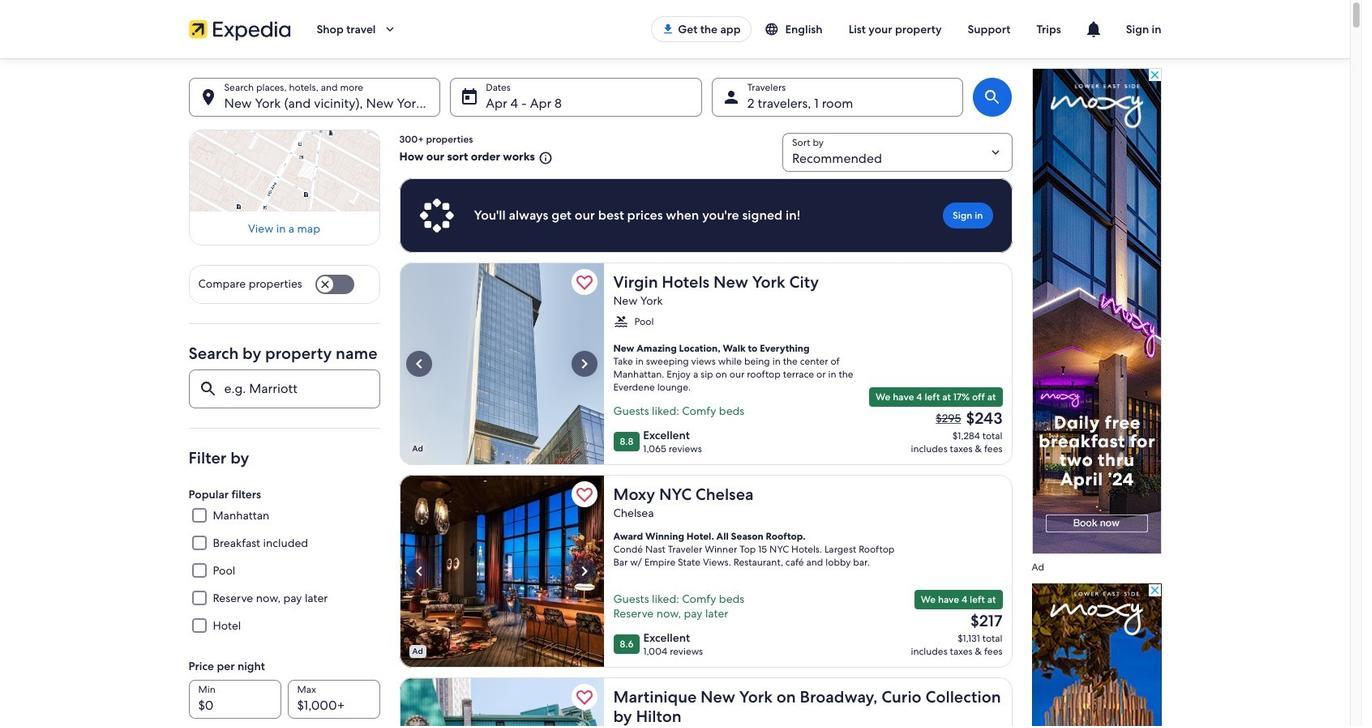 Task type: vqa. For each thing, say whether or not it's contained in the screenshot.
first reserve now, pay later LIST ITEM from left
no



Task type: locate. For each thing, give the bounding box(es) containing it.
1 vertical spatial room image
[[604, 678, 808, 727]]

expedia logo image
[[189, 18, 291, 41]]

exterior image
[[399, 263, 604, 466], [399, 678, 604, 727]]

1 room image from the top
[[604, 263, 808, 466]]

static map image image
[[189, 130, 380, 212]]

$0, Minimum, Price per night text field
[[189, 681, 281, 720]]

communication center icon image
[[1084, 19, 1104, 39]]

1 exterior image from the top
[[399, 263, 604, 466]]

0 vertical spatial room image
[[604, 263, 808, 466]]

small image
[[535, 150, 553, 165], [614, 315, 628, 329]]

show previous image for virgin hotels new york city image
[[409, 354, 429, 374]]

room image for 1st exterior image from the top of the page
[[604, 263, 808, 466]]

2 room image from the top
[[604, 678, 808, 727]]

show next image for virgin hotels new york city image
[[575, 354, 594, 374]]

1 horizontal spatial small image
[[614, 315, 628, 329]]

1 vertical spatial exterior image
[[399, 678, 604, 727]]

bar (on property) image
[[399, 475, 604, 668]]

room image
[[604, 263, 808, 466], [604, 678, 808, 727]]

0 vertical spatial small image
[[535, 150, 553, 165]]

1 vertical spatial small image
[[614, 315, 628, 329]]

download the app button image
[[662, 23, 675, 36]]

show next image for moxy nyc chelsea image
[[575, 562, 594, 582]]

0 vertical spatial exterior image
[[399, 263, 604, 466]]



Task type: describe. For each thing, give the bounding box(es) containing it.
$1,000 and above, Maximum, Price per night text field
[[288, 681, 380, 720]]

small image
[[764, 22, 786, 36]]

room image for 2nd exterior image from the top of the page
[[604, 678, 808, 727]]

garden image
[[604, 475, 808, 668]]

trailing image
[[382, 22, 397, 36]]

2 exterior image from the top
[[399, 678, 604, 727]]

show previous image for moxy nyc chelsea image
[[409, 562, 429, 582]]

0 horizontal spatial small image
[[535, 150, 553, 165]]

search image
[[983, 88, 1003, 107]]



